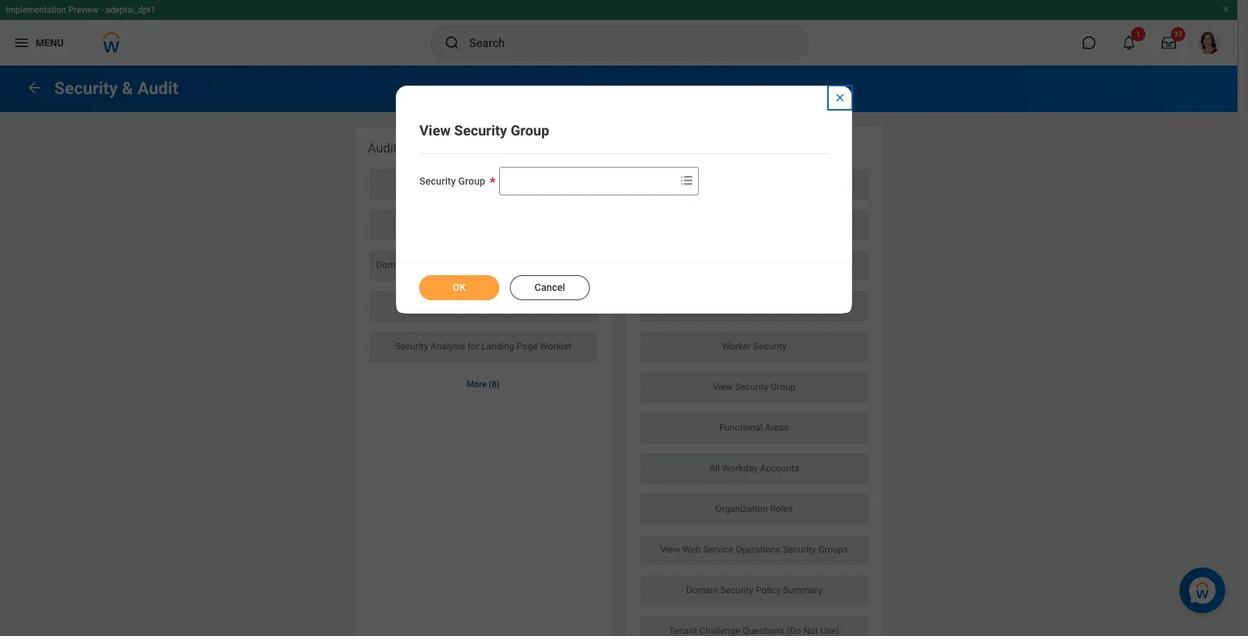 Task type: locate. For each thing, give the bounding box(es) containing it.
1 vertical spatial -
[[695, 178, 697, 189]]

0 horizontal spatial domain
[[376, 260, 408, 270]]

summary down groups
[[783, 585, 822, 596]]

0 horizontal spatial domain security policy summary
[[415, 300, 551, 311]]

prompts image
[[679, 172, 696, 189]]

close view security group image
[[835, 92, 846, 103]]

active
[[451, 178, 476, 189]]

security & audit main content
[[0, 66, 1238, 636]]

for
[[468, 341, 479, 352]]

2 vertical spatial domain
[[686, 585, 718, 596]]

summary inside view element
[[783, 585, 822, 596]]

duties
[[762, 178, 788, 189]]

1 vertical spatial domain
[[415, 300, 447, 311]]

business process security policy history link
[[369, 210, 597, 240]]

close environment banner image
[[1222, 5, 1230, 14]]

view security group up active sessions
[[419, 122, 549, 139]]

0 horizontal spatial audit
[[137, 78, 178, 98]]

0 vertical spatial domain security policy summary link
[[369, 291, 597, 322]]

security
[[54, 78, 118, 98], [454, 122, 507, 139], [419, 175, 456, 187], [475, 219, 508, 230], [410, 260, 444, 270], [449, 300, 482, 311], [672, 300, 705, 311], [395, 341, 428, 352], [753, 341, 787, 352], [735, 382, 768, 392], [783, 544, 816, 555], [720, 585, 754, 596]]

1 horizontal spatial view security group
[[713, 382, 796, 392]]

0 vertical spatial -
[[101, 5, 104, 15]]

0 horizontal spatial policy
[[485, 300, 510, 311]]

security down worker security link
[[735, 382, 768, 392]]

view security group inside dialog
[[419, 122, 549, 139]]

security down session
[[672, 300, 705, 311]]

domain down business at the left top
[[376, 260, 408, 270]]

security down ok button
[[449, 300, 482, 311]]

operations
[[736, 544, 781, 555]]

1 vertical spatial domain security policy summary link
[[640, 576, 868, 606]]

1 vertical spatial summary
[[783, 585, 822, 596]]

previous page image
[[26, 79, 43, 96]]

active sessions link
[[369, 169, 597, 200]]

summary inside audit element
[[512, 300, 551, 311]]

security right the worker
[[753, 341, 787, 352]]

policy up landing
[[485, 300, 510, 311]]

0 vertical spatial audit
[[137, 78, 178, 98]]

view security group dialog
[[396, 86, 852, 314]]

1 vertical spatial view security group
[[713, 382, 796, 392]]

security group
[[419, 175, 485, 187]]

view security group link
[[640, 372, 868, 403]]

domain security policy summary link
[[369, 291, 597, 322], [640, 576, 868, 606]]

cancel button
[[510, 275, 590, 300]]

2 horizontal spatial domain
[[686, 585, 718, 596]]

domain security policy summary
[[415, 300, 551, 311], [686, 585, 822, 596]]

1 vertical spatial domain security policy summary
[[686, 585, 822, 596]]

time
[[546, 260, 567, 270]]

and
[[789, 300, 804, 311]]

page
[[517, 341, 538, 352]]

0 horizontal spatial summary
[[512, 300, 551, 311]]

view web service operations security groups
[[660, 544, 848, 555]]

group inside 'security group membership and access' link
[[707, 300, 732, 311]]

landing
[[481, 341, 514, 352]]

0 vertical spatial summary
[[512, 300, 551, 311]]

domain down ok button
[[415, 300, 447, 311]]

-
[[101, 5, 104, 15], [695, 178, 697, 189]]

domain security policy summary down view web service operations security groups link on the right bottom
[[686, 585, 822, 596]]

summary
[[512, 300, 551, 311], [783, 585, 822, 596]]

2 vertical spatial policy
[[756, 585, 781, 596]]

worker
[[722, 341, 751, 352]]

history
[[538, 219, 567, 230]]

view security group down worker security link
[[713, 382, 796, 392]]

cancel
[[535, 282, 565, 293]]

policy left history
[[510, 219, 535, 230]]

1 horizontal spatial domain
[[415, 300, 447, 311]]

- right alert
[[695, 178, 697, 189]]

1 horizontal spatial domain security policy summary link
[[640, 576, 868, 606]]

2 horizontal spatial policy
[[756, 585, 781, 596]]

domain security policies changed within time range
[[376, 260, 596, 270]]

policy down operations
[[756, 585, 781, 596]]

0 horizontal spatial view security group
[[419, 122, 549, 139]]

implementation preview -   adeptai_dpt1
[[6, 5, 155, 15]]

view security group
[[419, 122, 549, 139], [713, 382, 796, 392]]

implementation preview -   adeptai_dpt1 banner
[[0, 0, 1238, 66]]

group
[[511, 122, 549, 139], [458, 175, 485, 187], [707, 300, 732, 311], [771, 382, 796, 392]]

security left policies at top
[[410, 260, 444, 270]]

policy inside view element
[[756, 585, 781, 596]]

domain
[[376, 260, 408, 270], [415, 300, 447, 311], [686, 585, 718, 596]]

security left analysis
[[395, 341, 428, 352]]

1 vertical spatial policy
[[485, 300, 510, 311]]

1 horizontal spatial summary
[[783, 585, 822, 596]]

0 horizontal spatial -
[[101, 5, 104, 15]]

domain inside view element
[[686, 585, 718, 596]]

domain down the web
[[686, 585, 718, 596]]

accounts
[[760, 463, 799, 474]]

- inside banner
[[101, 5, 104, 15]]

organization roles
[[716, 504, 793, 514]]

audit
[[137, 78, 178, 98], [368, 141, 398, 155]]

domain security policy summary link down view web service operations security groups link on the right bottom
[[640, 576, 868, 606]]

0 vertical spatial domain
[[376, 260, 408, 270]]

view
[[419, 122, 451, 139], [639, 141, 666, 155], [713, 382, 733, 392], [660, 544, 680, 555]]

ok button
[[419, 275, 499, 300]]

domain security policy summary link up security analysis for landing page worklet in the bottom left of the page
[[369, 291, 597, 322]]

- right preview
[[101, 5, 104, 15]]

0 vertical spatial view security group
[[419, 122, 549, 139]]

security analysis for landing page worklet link
[[369, 332, 597, 362]]

0 vertical spatial domain security policy summary
[[415, 300, 551, 311]]

inbox large image
[[1162, 36, 1176, 50]]

summary for bottommost "domain security policy summary" link
[[783, 585, 822, 596]]

business
[[399, 219, 437, 230]]

process
[[439, 219, 473, 230]]

adeptai_dpt1
[[106, 5, 155, 15]]

1 horizontal spatial -
[[695, 178, 697, 189]]

groups
[[818, 544, 848, 555]]

active sessions
[[451, 178, 516, 189]]

alert - segregation of duties exceptions link
[[640, 169, 868, 200]]

summary down "cancel" button
[[512, 300, 551, 311]]

service
[[703, 544, 733, 555]]

domain security policy summary down ok button
[[415, 300, 551, 311]]

policy
[[510, 219, 535, 230], [485, 300, 510, 311], [756, 585, 781, 596]]

functional
[[720, 422, 763, 433]]

web
[[683, 544, 701, 555]]

segregation
[[700, 178, 749, 189]]

1 horizontal spatial domain security policy summary
[[686, 585, 822, 596]]

audit element
[[355, 127, 612, 414]]

workday
[[722, 463, 758, 474]]

alert
[[673, 178, 692, 189]]

1 horizontal spatial audit
[[368, 141, 398, 155]]

1 horizontal spatial policy
[[510, 219, 535, 230]]



Task type: vqa. For each thing, say whether or not it's contained in the screenshot.
klaverman
no



Task type: describe. For each thing, give the bounding box(es) containing it.
view security group inside view element
[[713, 382, 796, 392]]

policy for left "domain security policy summary" link
[[485, 300, 510, 311]]

notifications large image
[[1122, 36, 1136, 50]]

business process security policy history
[[399, 219, 567, 230]]

areas
[[765, 422, 789, 433]]

Security Group field
[[500, 168, 676, 194]]

security left groups
[[783, 544, 816, 555]]

security down view web service operations security groups link on the right bottom
[[720, 585, 754, 596]]

worker security
[[722, 341, 787, 352]]

session timeout minutes
[[702, 260, 807, 270]]

search image
[[444, 34, 461, 51]]

summary for left "domain security policy summary" link
[[512, 300, 551, 311]]

roles
[[770, 504, 793, 514]]

security right process
[[475, 219, 508, 230]]

security group membership and access
[[672, 300, 837, 311]]

security group membership and access link
[[640, 291, 868, 322]]

profile logan mcneil element
[[1189, 27, 1229, 58]]

1 vertical spatial audit
[[368, 141, 398, 155]]

alert - segregation of duties exceptions
[[673, 178, 836, 189]]

changed
[[481, 260, 517, 270]]

all workday accounts link
[[640, 454, 868, 484]]

security analysis for landing page worklet
[[395, 341, 571, 352]]

security up process
[[419, 175, 456, 187]]

membership
[[735, 300, 786, 311]]

0 vertical spatial policy
[[510, 219, 535, 230]]

ok
[[453, 282, 466, 293]]

organization roles link
[[640, 494, 868, 525]]

security & audit
[[54, 78, 178, 98]]

access
[[806, 300, 837, 311]]

- inside "link"
[[695, 178, 697, 189]]

session timeout minutes link
[[640, 250, 868, 281]]

session
[[702, 260, 735, 270]]

domain security policies changed within time range link
[[369, 250, 597, 281]]

0 horizontal spatial domain security policy summary link
[[369, 291, 597, 322]]

of
[[751, 178, 760, 189]]

worklet
[[540, 341, 571, 352]]

implementation
[[6, 5, 66, 15]]

all workday accounts
[[709, 463, 799, 474]]

security up active sessions
[[454, 122, 507, 139]]

domain security policy summary inside view element
[[686, 585, 822, 596]]

analysis
[[431, 341, 465, 352]]

view web service operations security groups link
[[640, 535, 868, 566]]

within
[[520, 260, 544, 270]]

range
[[570, 260, 596, 270]]

functional areas link
[[640, 413, 868, 444]]

functional areas
[[720, 422, 789, 433]]

&
[[122, 78, 133, 98]]

view element
[[626, 127, 883, 636]]

timeout
[[737, 260, 771, 270]]

domain security policy summary inside audit element
[[415, 300, 551, 311]]

worker security link
[[640, 332, 868, 362]]

policy for bottommost "domain security policy summary" link
[[756, 585, 781, 596]]

group inside view security group link
[[771, 382, 796, 392]]

preview
[[68, 5, 99, 15]]

view inside dialog
[[419, 122, 451, 139]]

organization
[[716, 504, 768, 514]]

security left &
[[54, 78, 118, 98]]

minutes
[[773, 260, 807, 270]]

policies
[[446, 260, 478, 270]]

exceptions
[[791, 178, 836, 189]]

all
[[709, 463, 720, 474]]

sessions
[[478, 178, 516, 189]]



